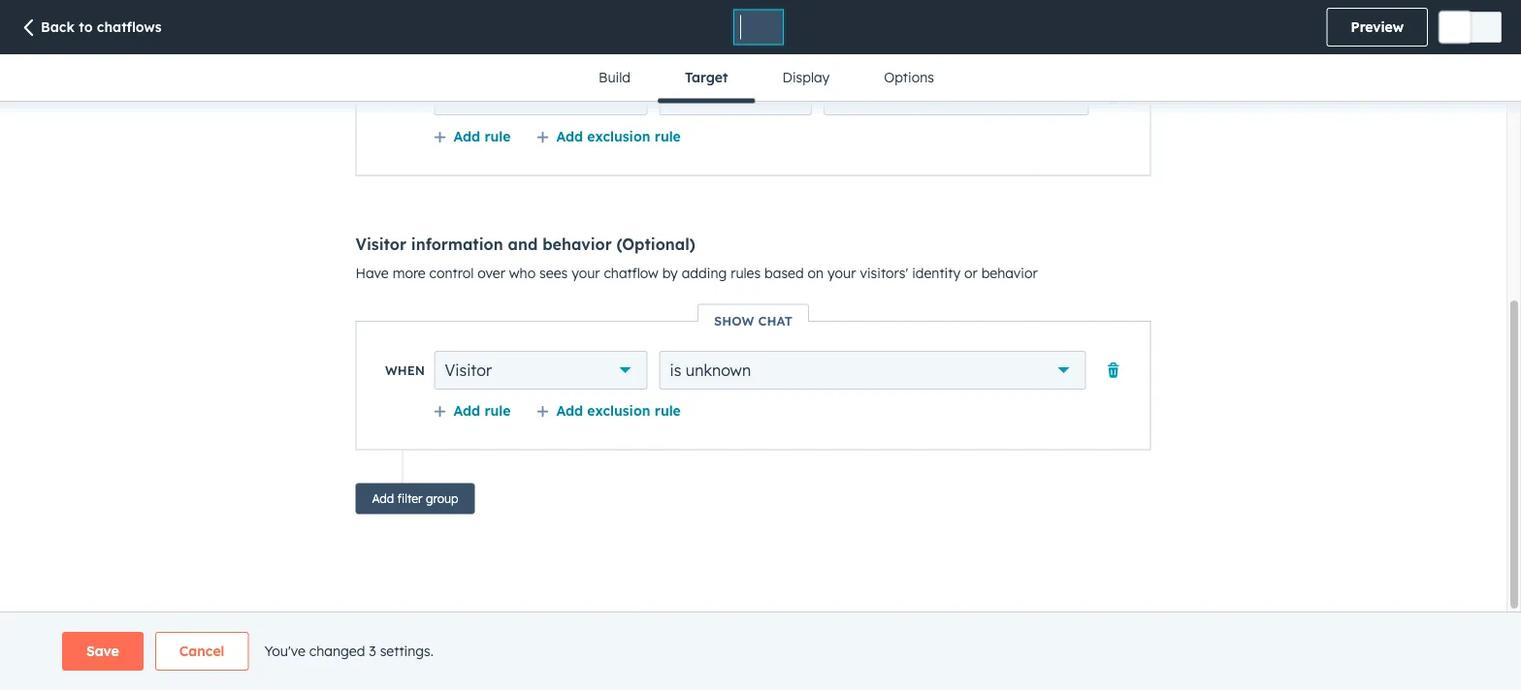 Task type: locate. For each thing, give the bounding box(es) containing it.
adding
[[682, 265, 727, 282]]

save button
[[62, 633, 143, 671]]

chatflows
[[97, 18, 162, 35]]

is left unknown
[[670, 361, 681, 381]]

behavior up sees
[[542, 235, 612, 254]]

rule
[[484, 128, 511, 145], [655, 128, 681, 145], [484, 403, 511, 420], [655, 403, 681, 420]]

1 vertical spatial exclusion
[[587, 403, 650, 420]]

1 horizontal spatial visitor
[[445, 361, 492, 381]]

exclusion
[[587, 128, 650, 145], [587, 403, 650, 420]]

1 vertical spatial add rule
[[454, 403, 511, 420]]

(optional)
[[617, 235, 695, 254]]

0 horizontal spatial behavior
[[542, 235, 612, 254]]

unknown
[[686, 361, 751, 381]]

visitor up have
[[356, 235, 406, 254]]

add exclusion rule button down the visitor popup button
[[536, 403, 681, 420]]

target
[[685, 69, 728, 86]]

navigation
[[571, 54, 961, 103]]

yoursite.com text field
[[823, 77, 1089, 116]]

add
[[454, 128, 480, 145], [556, 128, 583, 145], [454, 403, 480, 420], [556, 403, 583, 420], [372, 492, 394, 507]]

exclusion down build button
[[587, 128, 650, 145]]

your right on on the right top
[[828, 265, 856, 282]]

1 add rule button from the top
[[433, 128, 511, 146]]

add filter group
[[372, 492, 458, 507]]

add exclusion rule down build button
[[556, 128, 681, 145]]

to
[[79, 18, 93, 35]]

or
[[406, 89, 425, 104]]

add rule down the visitor popup button
[[454, 403, 511, 420]]

add rule button down the visitor popup button
[[433, 403, 511, 420]]

your
[[572, 265, 600, 282], [828, 265, 856, 282]]

add exclusion rule button
[[536, 128, 681, 146], [536, 403, 681, 420]]

filter
[[397, 492, 422, 507]]

1 add exclusion rule from the top
[[556, 128, 681, 145]]

2 is from the top
[[670, 361, 681, 381]]

show
[[714, 313, 754, 329]]

0 horizontal spatial visitor
[[356, 235, 406, 254]]

visitor
[[356, 235, 406, 254], [445, 361, 492, 381]]

0 vertical spatial add rule button
[[433, 128, 511, 146]]

add exclusion rule down the visitor popup button
[[556, 403, 681, 420]]

add rule button for website url
[[433, 128, 511, 146]]

information
[[411, 235, 503, 254]]

1 vertical spatial behavior
[[981, 265, 1038, 282]]

0 vertical spatial add exclusion rule button
[[536, 128, 681, 146]]

add rule button down website
[[433, 128, 511, 146]]

0 vertical spatial add exclusion rule
[[556, 128, 681, 145]]

display
[[782, 69, 830, 86]]

1 add rule from the top
[[454, 128, 511, 145]]

chatflow
[[604, 265, 658, 282]]

1 vertical spatial visitor
[[445, 361, 492, 381]]

is right build button
[[670, 87, 681, 106]]

0 vertical spatial behavior
[[542, 235, 612, 254]]

add rule
[[454, 128, 511, 145], [454, 403, 511, 420]]

is inside the is unknown popup button
[[670, 361, 681, 381]]

on
[[808, 265, 824, 282]]

1 add exclusion rule button from the top
[[536, 128, 681, 146]]

0 vertical spatial visitor
[[356, 235, 406, 254]]

is for is
[[670, 87, 681, 106]]

0 vertical spatial add rule
[[454, 128, 511, 145]]

visitor inside popup button
[[445, 361, 492, 381]]

is button
[[659, 77, 812, 116]]

your right sees
[[572, 265, 600, 282]]

back
[[41, 18, 75, 35]]

1 vertical spatial add rule button
[[433, 403, 511, 420]]

add exclusion rule button for website url
[[536, 128, 681, 146]]

behavior right or
[[981, 265, 1038, 282]]

0 horizontal spatial your
[[572, 265, 600, 282]]

2 add rule from the top
[[454, 403, 511, 420]]

add exclusion rule for website url
[[556, 128, 681, 145]]

0 vertical spatial is
[[670, 87, 681, 106]]

add exclusion rule for visitor
[[556, 403, 681, 420]]

is
[[670, 87, 681, 106], [670, 361, 681, 381]]

preview
[[1351, 18, 1404, 35]]

navigation containing build
[[571, 54, 961, 103]]

1 horizontal spatial your
[[828, 265, 856, 282]]

2 exclusion from the top
[[587, 403, 650, 420]]

None field
[[738, 14, 746, 40]]

add exclusion rule button down build button
[[536, 128, 681, 146]]

add rule button for visitor
[[433, 403, 511, 420]]

exclusion down the visitor popup button
[[587, 403, 650, 420]]

add inside button
[[372, 492, 394, 507]]

add exclusion rule button for visitor
[[536, 403, 681, 420]]

who
[[509, 265, 536, 282]]

2 add rule button from the top
[[433, 403, 511, 420]]

2 add exclusion rule button from the top
[[536, 403, 681, 420]]

0 vertical spatial exclusion
[[587, 128, 650, 145]]

when
[[385, 363, 425, 379]]

behavior
[[542, 235, 612, 254], [981, 265, 1038, 282]]

2 add exclusion rule from the top
[[556, 403, 681, 420]]

1 vertical spatial add exclusion rule button
[[536, 403, 681, 420]]

1 exclusion from the top
[[587, 128, 650, 145]]

identity
[[912, 265, 960, 282]]

preview button
[[1327, 8, 1428, 47]]

add rule button
[[433, 128, 511, 146], [433, 403, 511, 420]]

show chat link
[[698, 313, 808, 329]]

back to chatflows
[[41, 18, 162, 35]]

1 vertical spatial add exclusion rule
[[556, 403, 681, 420]]

cancel button
[[155, 633, 249, 671]]

is inside is popup button
[[670, 87, 681, 106]]

1 is from the top
[[670, 87, 681, 106]]

add exclusion rule
[[556, 128, 681, 145], [556, 403, 681, 420]]

group
[[426, 492, 458, 507]]

add rule down website
[[454, 128, 511, 145]]

1 horizontal spatial behavior
[[981, 265, 1038, 282]]

1 vertical spatial is
[[670, 361, 681, 381]]

based
[[764, 265, 804, 282]]

visitor right when
[[445, 361, 492, 381]]



Task type: vqa. For each thing, say whether or not it's contained in the screenshot.
Jacob Simon image
no



Task type: describe. For each thing, give the bounding box(es) containing it.
rule down website url
[[484, 128, 511, 145]]

build
[[599, 69, 630, 86]]

visitor button
[[434, 352, 648, 390]]

visitors'
[[860, 265, 908, 282]]

rule down the visitor popup button
[[484, 403, 511, 420]]

3
[[369, 643, 376, 660]]

settings.
[[380, 643, 433, 660]]

changed
[[309, 643, 365, 660]]

1 your from the left
[[572, 265, 600, 282]]

visitor for visitor information and  behavior (optional)
[[356, 235, 406, 254]]

exclusion for website url
[[587, 128, 650, 145]]

cancel
[[179, 643, 224, 660]]

you've changed 3 settings.
[[264, 643, 433, 660]]

website
[[445, 87, 503, 106]]

build button
[[571, 54, 658, 101]]

website url
[[445, 87, 538, 106]]

display button
[[755, 54, 857, 101]]

and
[[508, 235, 538, 254]]

add rule for website url
[[454, 128, 511, 145]]

is for is unknown
[[670, 361, 681, 381]]

or
[[964, 265, 978, 282]]

by
[[662, 265, 678, 282]]

you've
[[264, 643, 306, 660]]

show chat
[[714, 313, 793, 329]]

visitor for visitor
[[445, 361, 492, 381]]

control
[[429, 265, 474, 282]]

rule down is unknown
[[655, 403, 681, 420]]

target button
[[658, 54, 755, 103]]

have more control over who sees your chatflow by adding rules based on your visitors' identity or behavior
[[356, 265, 1038, 282]]

chat
[[758, 313, 793, 329]]

over
[[477, 265, 505, 282]]

add rule for visitor
[[454, 403, 511, 420]]

rule down target button
[[655, 128, 681, 145]]

rules
[[731, 265, 761, 282]]

url
[[508, 87, 538, 106]]

2 your from the left
[[828, 265, 856, 282]]

save
[[86, 643, 119, 660]]

visitor information and  behavior (optional)
[[356, 235, 695, 254]]

sees
[[539, 265, 568, 282]]

options
[[884, 69, 934, 86]]

have
[[356, 265, 389, 282]]

more
[[393, 265, 426, 282]]

exclusion for visitor
[[587, 403, 650, 420]]

options button
[[857, 54, 961, 101]]

add filter group button
[[356, 484, 475, 515]]

is unknown
[[670, 361, 751, 381]]

is unknown button
[[659, 352, 1086, 390]]

website url button
[[434, 77, 648, 116]]

back to chatflows button
[[19, 18, 162, 39]]



